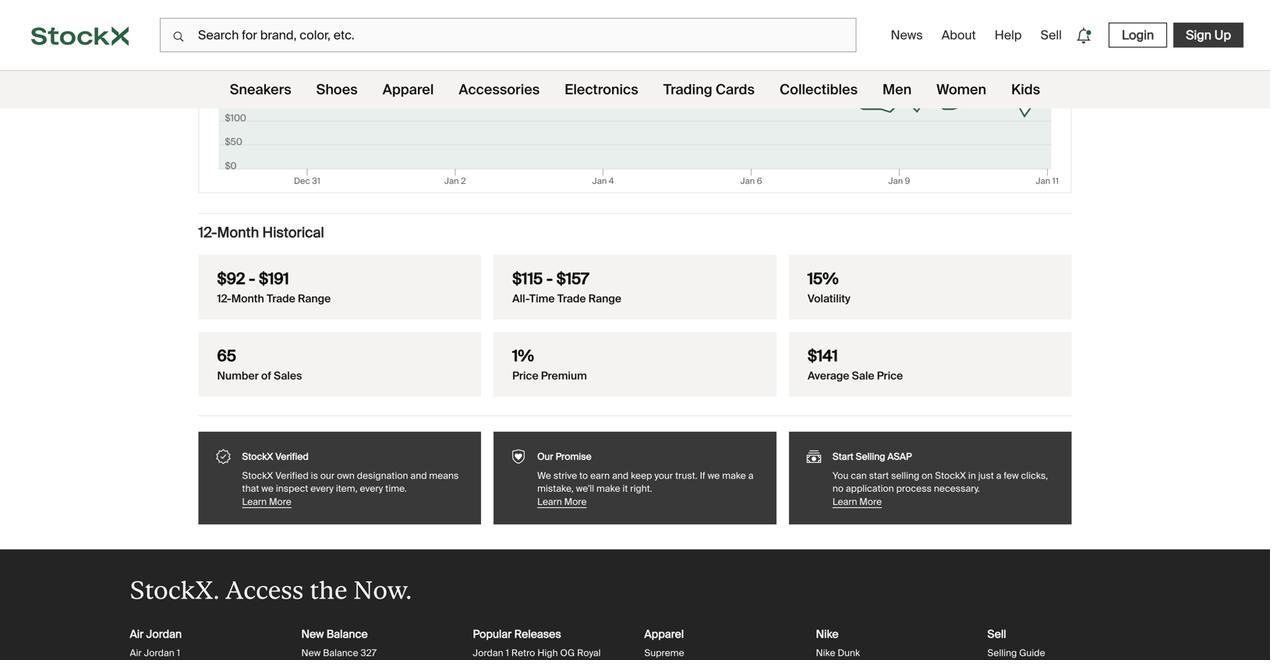 Task type: describe. For each thing, give the bounding box(es) containing it.
stockx inside start selling asap you can start selling on stockx in just a few clicks, no application process necessary. learn more
[[936, 470, 967, 482]]

1m
[[239, 8, 253, 22]]

asap
[[888, 451, 913, 463]]

1 every from the left
[[311, 483, 334, 495]]

2 nike from the top
[[817, 648, 836, 660]]

trust.
[[676, 470, 698, 482]]

accessories
[[459, 81, 540, 99]]

$141
[[808, 347, 838, 367]]

learn inside start selling asap you can start selling on stockx in just a few clicks, no application process necessary. learn more
[[833, 496, 858, 509]]

can
[[851, 470, 867, 482]]

time.
[[386, 483, 407, 495]]

all-
[[513, 292, 530, 306]]

historical
[[263, 224, 324, 242]]

$157
[[557, 269, 589, 289]]

our promise we strive to earn and keep your trust. if we make a mistake, we'll make it right. learn more
[[538, 451, 754, 509]]

and inside our promise we strive to earn and keep your trust. if we make a mistake, we'll make it right. learn more
[[613, 470, 629, 482]]

1 verified from the top
[[276, 451, 309, 463]]

you
[[833, 470, 849, 482]]

15%
[[808, 269, 839, 289]]

keep
[[631, 470, 653, 482]]

1 new from the top
[[302, 628, 324, 642]]

all button
[[554, 6, 623, 24]]

1y
[[515, 8, 526, 22]]

air jordan 1 link
[[130, 648, 180, 660]]

access
[[225, 576, 304, 605]]

learn inside stockx verified stockx verified is our own designation and means that we inspect every item, every time. learn more
[[242, 496, 267, 509]]

trade for $157
[[558, 292, 586, 306]]

0 vertical spatial sell link
[[1035, 21, 1069, 50]]

apparel supreme
[[645, 628, 685, 660]]

all
[[583, 8, 595, 22]]

apparel link inside list
[[645, 628, 684, 642]]

1 inside the air jordan air jordan 1
[[177, 648, 180, 660]]

start
[[870, 470, 889, 482]]

learn more link for designation
[[242, 496, 466, 510]]

of
[[261, 369, 271, 384]]

$92
[[217, 269, 245, 289]]

average
[[808, 369, 850, 384]]

nike nike dunk
[[817, 628, 861, 660]]

air jordan list
[[130, 628, 283, 661]]

new balance link
[[302, 628, 368, 642]]

0 horizontal spatial make
[[597, 483, 621, 495]]

that
[[242, 483, 259, 495]]

trading cards
[[664, 81, 755, 99]]

item,
[[336, 483, 358, 495]]

6m
[[375, 8, 391, 22]]

men
[[883, 81, 912, 99]]

application
[[846, 483, 895, 495]]

$92         -          $191 12-month trade range
[[217, 269, 331, 306]]

clicks,
[[1022, 470, 1049, 482]]

news link
[[885, 21, 930, 50]]

time
[[530, 292, 555, 306]]

65 number of sales
[[217, 347, 302, 384]]

stockx. access the now.
[[130, 576, 412, 605]]

kids
[[1012, 81, 1041, 99]]

we for that
[[262, 483, 274, 495]]

jordan inside popular releases jordan 1 retro high og royal reimagined
[[473, 648, 504, 660]]

we'll
[[576, 483, 595, 495]]

more inside start selling asap you can start selling on stockx in just a few clicks, no application process necessary. learn more
[[860, 496, 883, 509]]

1 vertical spatial sell link
[[988, 628, 1007, 642]]

high
[[538, 648, 558, 660]]

3m button
[[280, 6, 349, 24]]

2 new from the top
[[302, 648, 321, 660]]

price inside $141 average sale price
[[878, 369, 904, 384]]

electronics
[[565, 81, 639, 99]]

kids link
[[1012, 71, 1041, 108]]

in
[[969, 470, 977, 482]]

sales
[[274, 369, 302, 384]]

our
[[538, 451, 554, 463]]

nike link
[[817, 628, 839, 642]]

women link
[[937, 71, 987, 108]]

- for $191
[[249, 269, 255, 289]]

about link
[[936, 21, 983, 50]]

collectibles link
[[780, 71, 858, 108]]

$115           -            $157 all-time trade range
[[513, 269, 622, 306]]

stockx.
[[130, 576, 219, 605]]

65
[[217, 347, 236, 367]]

ytd
[[441, 8, 462, 22]]

supreme
[[645, 648, 685, 660]]

2 verified from the top
[[276, 470, 309, 482]]

sign up button
[[1174, 23, 1244, 48]]

1m button
[[212, 6, 280, 24]]

1 horizontal spatial make
[[723, 470, 747, 482]]

stockx verified stockx verified is our own designation and means that we inspect every item, every time. learn more
[[242, 451, 459, 509]]

more inside stockx verified stockx verified is our own designation and means that we inspect every item, every time. learn more
[[269, 496, 292, 509]]

apparel for apparel
[[383, 81, 434, 99]]

login button
[[1109, 23, 1168, 48]]

a inside our promise we strive to earn and keep your trust. if we make a mistake, we'll make it right. learn more
[[749, 470, 754, 482]]

it
[[623, 483, 628, 495]]

sneakers
[[230, 81, 292, 99]]

few
[[1004, 470, 1020, 482]]

dunk
[[838, 648, 861, 660]]

month inside $92         -          $191 12-month trade range
[[232, 292, 264, 306]]

men link
[[883, 71, 912, 108]]

mistake,
[[538, 483, 574, 495]]

2 air from the top
[[130, 648, 142, 660]]

the
[[310, 576, 348, 605]]

jordan up air jordan 1 link
[[146, 628, 182, 642]]

learn more link for on
[[833, 496, 1057, 510]]



Task type: locate. For each thing, give the bounding box(es) containing it.
1 vertical spatial new
[[302, 648, 321, 660]]

price
[[513, 369, 539, 384], [878, 369, 904, 384]]

0 vertical spatial sell
[[1041, 27, 1063, 43]]

1 a from the left
[[749, 470, 754, 482]]

sell list
[[988, 628, 1141, 661]]

0 horizontal spatial -
[[249, 269, 255, 289]]

2 horizontal spatial more
[[860, 496, 883, 509]]

strive
[[554, 470, 578, 482]]

0 horizontal spatial 1
[[177, 648, 180, 660]]

balance down new balance link
[[323, 648, 359, 660]]

we for if
[[708, 470, 720, 482]]

designation
[[357, 470, 408, 482]]

0 vertical spatial apparel link
[[383, 71, 434, 108]]

learn
[[242, 496, 267, 509], [538, 496, 562, 509], [833, 496, 858, 509]]

learn down no
[[833, 496, 858, 509]]

help
[[995, 27, 1023, 43]]

balance
[[327, 628, 368, 642], [323, 648, 359, 660]]

apparel link right shoes link
[[383, 71, 434, 108]]

sell up selling guide link
[[988, 628, 1007, 642]]

we inside stockx verified stockx verified is our own designation and means that we inspect every item, every time. learn more
[[262, 483, 274, 495]]

new balance new balance 327
[[302, 628, 377, 660]]

- inside $115           -            $157 all-time trade range
[[547, 269, 553, 289]]

0 horizontal spatial sell
[[988, 628, 1007, 642]]

popular releases list
[[473, 628, 626, 661]]

selling up start
[[856, 451, 886, 463]]

1 - from the left
[[249, 269, 255, 289]]

group containing 1m
[[199, 0, 635, 37]]

new up new balance 327 link
[[302, 628, 324, 642]]

royal
[[578, 648, 601, 660]]

guide
[[1020, 648, 1046, 660]]

more down inspect
[[269, 496, 292, 509]]

new down new balance link
[[302, 648, 321, 660]]

0 horizontal spatial price
[[513, 369, 539, 384]]

selling guide link
[[988, 648, 1046, 660]]

apparel
[[383, 81, 434, 99], [645, 628, 684, 642]]

if
[[700, 470, 706, 482]]

selling
[[892, 470, 920, 482]]

1 range from the left
[[298, 292, 331, 306]]

1 air from the top
[[130, 628, 144, 642]]

0 horizontal spatial a
[[749, 470, 754, 482]]

range down historical
[[298, 292, 331, 306]]

learn inside our promise we strive to earn and keep your trust. if we make a mistake, we'll make it right. learn more
[[538, 496, 562, 509]]

0 vertical spatial verified
[[276, 451, 309, 463]]

3 learn from the left
[[833, 496, 858, 509]]

more down we'll
[[565, 496, 587, 509]]

3 learn more link from the left
[[833, 496, 1057, 510]]

price down 1%
[[513, 369, 539, 384]]

- inside $92         -          $191 12-month trade range
[[249, 269, 255, 289]]

6m button
[[349, 6, 417, 24]]

0 vertical spatial selling
[[856, 451, 886, 463]]

2 horizontal spatial learn
[[833, 496, 858, 509]]

1 horizontal spatial trade
[[558, 292, 586, 306]]

2 and from the left
[[613, 470, 629, 482]]

collectibles
[[780, 81, 858, 99]]

more inside our promise we strive to earn and keep your trust. if we make a mistake, we'll make it right. learn more
[[565, 496, 587, 509]]

learn more link down necessary.
[[833, 496, 1057, 510]]

1 price from the left
[[513, 369, 539, 384]]

trade
[[267, 292, 296, 306], [558, 292, 586, 306]]

1 vertical spatial nike
[[817, 648, 836, 660]]

no
[[833, 483, 844, 495]]

sell link
[[1035, 21, 1069, 50], [988, 628, 1007, 642]]

our
[[321, 470, 335, 482]]

nike dunk link
[[817, 648, 861, 660]]

make down earn
[[597, 483, 621, 495]]

apparel up supreme link
[[645, 628, 684, 642]]

1 horizontal spatial every
[[360, 483, 383, 495]]

women
[[937, 81, 987, 99]]

promise
[[556, 451, 592, 463]]

range for $191
[[298, 292, 331, 306]]

trade down "$191"
[[267, 292, 296, 306]]

nike list
[[817, 628, 969, 661]]

selling inside start selling asap you can start selling on stockx in just a few clicks, no application process necessary. learn more
[[856, 451, 886, 463]]

and inside stockx verified stockx verified is our own designation and means that we inspect every item, every time. learn more
[[411, 470, 427, 482]]

12- inside $92         -          $191 12-month trade range
[[217, 292, 232, 306]]

0 vertical spatial new
[[302, 628, 324, 642]]

releases
[[515, 628, 562, 642]]

1 horizontal spatial learn more link
[[538, 496, 761, 510]]

2 1 from the left
[[506, 648, 509, 660]]

nike up the nike dunk link
[[817, 628, 839, 642]]

$191
[[259, 269, 289, 289]]

2 price from the left
[[878, 369, 904, 384]]

1 learn more link from the left
[[242, 496, 466, 510]]

air down air jordan link
[[130, 648, 142, 660]]

1 horizontal spatial a
[[997, 470, 1002, 482]]

up
[[1215, 27, 1232, 43]]

month up $92
[[217, 224, 259, 242]]

nike down nike link
[[817, 648, 836, 660]]

sell selling guide
[[988, 628, 1046, 660]]

1 more from the left
[[269, 496, 292, 509]]

1 horizontal spatial sell link
[[1035, 21, 1069, 50]]

0 horizontal spatial apparel
[[383, 81, 434, 99]]

range inside $115           -            $157 all-time trade range
[[589, 292, 622, 306]]

your
[[655, 470, 674, 482]]

selling for start
[[856, 451, 886, 463]]

we
[[538, 470, 552, 482]]

0 vertical spatial 12-
[[199, 224, 217, 242]]

reimagined
[[473, 660, 526, 661]]

0 horizontal spatial learn more link
[[242, 496, 466, 510]]

0 vertical spatial month
[[217, 224, 259, 242]]

1 vertical spatial apparel
[[645, 628, 684, 642]]

right.
[[631, 483, 653, 495]]

range
[[298, 292, 331, 306], [589, 292, 622, 306]]

1 vertical spatial make
[[597, 483, 621, 495]]

3m
[[307, 8, 323, 22]]

2 - from the left
[[547, 269, 553, 289]]

trade down the '$157'
[[558, 292, 586, 306]]

jordan 1 retro high og royal reimagined link
[[473, 648, 601, 661]]

on
[[922, 470, 933, 482]]

12- down $92
[[217, 292, 232, 306]]

trade for $191
[[267, 292, 296, 306]]

sale
[[852, 369, 875, 384]]

0 horizontal spatial apparel link
[[383, 71, 434, 108]]

selling inside 'sell selling guide'
[[988, 648, 1018, 660]]

- right $92
[[249, 269, 255, 289]]

product category switcher element
[[0, 71, 1271, 108]]

1 horizontal spatial learn
[[538, 496, 562, 509]]

new balance 327 link
[[302, 648, 377, 660]]

1 vertical spatial verified
[[276, 470, 309, 482]]

1 vertical spatial air
[[130, 648, 142, 660]]

0 vertical spatial make
[[723, 470, 747, 482]]

sign
[[1187, 27, 1212, 43]]

inspect
[[276, 483, 308, 495]]

range for $157
[[589, 292, 622, 306]]

0 horizontal spatial we
[[262, 483, 274, 495]]

1 trade from the left
[[267, 292, 296, 306]]

and up 'it' on the left bottom of page
[[613, 470, 629, 482]]

1 vertical spatial sell
[[988, 628, 1007, 642]]

a left few
[[997, 470, 1002, 482]]

learn down mistake,
[[538, 496, 562, 509]]

new balance list
[[302, 628, 454, 661]]

2 range from the left
[[589, 292, 622, 306]]

we right the that
[[262, 483, 274, 495]]

0 horizontal spatial more
[[269, 496, 292, 509]]

retro
[[512, 648, 536, 660]]

1 vertical spatial we
[[262, 483, 274, 495]]

means
[[429, 470, 459, 482]]

apparel link
[[383, 71, 434, 108], [645, 628, 684, 642]]

sell inside 'sell selling guide'
[[988, 628, 1007, 642]]

a right "if"
[[749, 470, 754, 482]]

verified
[[276, 451, 309, 463], [276, 470, 309, 482]]

sell left notification unread icon
[[1041, 27, 1063, 43]]

2 a from the left
[[997, 470, 1002, 482]]

popular releases link
[[473, 628, 562, 642]]

selling for sell
[[988, 648, 1018, 660]]

balance up new balance 327 link
[[327, 628, 368, 642]]

month down $92
[[232, 292, 264, 306]]

0 horizontal spatial sell link
[[988, 628, 1007, 642]]

12-month historical
[[199, 224, 324, 242]]

stockx logo image
[[31, 26, 129, 46]]

sell for sell
[[1041, 27, 1063, 43]]

jordan up reimagined
[[473, 648, 504, 660]]

2 learn from the left
[[538, 496, 562, 509]]

group
[[199, 0, 635, 37]]

number
[[217, 369, 259, 384]]

we right "if"
[[708, 470, 720, 482]]

$141 average sale price
[[808, 347, 904, 384]]

every down designation
[[360, 483, 383, 495]]

and
[[411, 470, 427, 482], [613, 470, 629, 482]]

sell link left notification unread icon
[[1035, 21, 1069, 50]]

- for $157
[[547, 269, 553, 289]]

1y button
[[486, 6, 554, 24]]

popular
[[473, 628, 512, 642]]

every down our
[[311, 483, 334, 495]]

1 vertical spatial 12-
[[217, 292, 232, 306]]

0 vertical spatial balance
[[327, 628, 368, 642]]

apparel for apparel supreme
[[645, 628, 684, 642]]

price inside 1% price premium
[[513, 369, 539, 384]]

premium
[[541, 369, 587, 384]]

2 learn more link from the left
[[538, 496, 761, 510]]

1 vertical spatial balance
[[323, 648, 359, 660]]

apparel right shoes link
[[383, 81, 434, 99]]

learn down the that
[[242, 496, 267, 509]]

0 vertical spatial apparel
[[383, 81, 434, 99]]

1 horizontal spatial and
[[613, 470, 629, 482]]

1 down air jordan link
[[177, 648, 180, 660]]

jordan
[[146, 628, 182, 642], [144, 648, 175, 660], [473, 648, 504, 660]]

apparel inside product category switcher element
[[383, 81, 434, 99]]

a inside start selling asap you can start selling on stockx in just a few clicks, no application process necessary. learn more
[[997, 470, 1002, 482]]

electronics link
[[565, 71, 639, 108]]

2 trade from the left
[[558, 292, 586, 306]]

1 horizontal spatial price
[[878, 369, 904, 384]]

- up time
[[547, 269, 553, 289]]

1 horizontal spatial sell
[[1041, 27, 1063, 43]]

we
[[708, 470, 720, 482], [262, 483, 274, 495]]

3 more from the left
[[860, 496, 883, 509]]

1 horizontal spatial more
[[565, 496, 587, 509]]

1 vertical spatial selling
[[988, 648, 1018, 660]]

sell for sell selling guide
[[988, 628, 1007, 642]]

cards
[[716, 81, 755, 99]]

and left means
[[411, 470, 427, 482]]

popular releases jordan 1 retro high og royal reimagined
[[473, 628, 601, 661]]

earn
[[591, 470, 610, 482]]

0 vertical spatial nike
[[817, 628, 839, 642]]

1 horizontal spatial 1
[[506, 648, 509, 660]]

1 1 from the left
[[177, 648, 180, 660]]

2 every from the left
[[360, 483, 383, 495]]

make right "if"
[[723, 470, 747, 482]]

to
[[580, 470, 588, 482]]

2 horizontal spatial learn more link
[[833, 496, 1057, 510]]

just
[[979, 470, 995, 482]]

range down the '$157'
[[589, 292, 622, 306]]

1 horizontal spatial selling
[[988, 648, 1018, 660]]

selling left guide
[[988, 648, 1018, 660]]

apparel list
[[645, 628, 798, 661]]

air up air jordan 1 link
[[130, 628, 144, 642]]

1 vertical spatial apparel link
[[645, 628, 684, 642]]

Search... search field
[[160, 18, 857, 52]]

price right sale
[[878, 369, 904, 384]]

1 horizontal spatial apparel link
[[645, 628, 684, 642]]

now.
[[354, 576, 412, 605]]

0 horizontal spatial selling
[[856, 451, 886, 463]]

sell link up selling guide link
[[988, 628, 1007, 642]]

0 horizontal spatial every
[[311, 483, 334, 495]]

supreme link
[[645, 648, 685, 660]]

0 horizontal spatial trade
[[267, 292, 296, 306]]

1 nike from the top
[[817, 628, 839, 642]]

327
[[361, 648, 377, 660]]

0 horizontal spatial and
[[411, 470, 427, 482]]

1%
[[513, 347, 534, 367]]

1 horizontal spatial we
[[708, 470, 720, 482]]

trading cards link
[[664, 71, 755, 108]]

trade inside $115           -            $157 all-time trade range
[[558, 292, 586, 306]]

stockx logo link
[[0, 0, 160, 70]]

1 inside popular releases jordan 1 retro high og royal reimagined
[[506, 648, 509, 660]]

0 vertical spatial we
[[708, 470, 720, 482]]

1 learn from the left
[[242, 496, 267, 509]]

air jordan air jordan 1
[[130, 628, 182, 660]]

jordan down air jordan link
[[144, 648, 175, 660]]

12- up $92
[[199, 224, 217, 242]]

learn more link down right.
[[538, 496, 761, 510]]

trading
[[664, 81, 713, 99]]

notification unread icon image
[[1074, 25, 1095, 46]]

1 and from the left
[[411, 470, 427, 482]]

apparel inside apparel supreme
[[645, 628, 684, 642]]

0 vertical spatial air
[[130, 628, 144, 642]]

learn more link for keep
[[538, 496, 761, 510]]

1 vertical spatial month
[[232, 292, 264, 306]]

0 horizontal spatial range
[[298, 292, 331, 306]]

more down application
[[860, 496, 883, 509]]

apparel link up supreme link
[[645, 628, 684, 642]]

1 horizontal spatial apparel
[[645, 628, 684, 642]]

is
[[311, 470, 318, 482]]

shoes
[[317, 81, 358, 99]]

start
[[833, 451, 854, 463]]

start selling asap you can start selling on stockx in just a few clicks, no application process necessary. learn more
[[833, 451, 1049, 509]]

learn more link down item,
[[242, 496, 466, 510]]

1 up reimagined
[[506, 648, 509, 660]]

we inside our promise we strive to earn and keep your trust. if we make a mistake, we'll make it right. learn more
[[708, 470, 720, 482]]

trade inside $92         -          $191 12-month trade range
[[267, 292, 296, 306]]

1 horizontal spatial -
[[547, 269, 553, 289]]

2 more from the left
[[565, 496, 587, 509]]

1 horizontal spatial range
[[589, 292, 622, 306]]

0 horizontal spatial learn
[[242, 496, 267, 509]]

volatility
[[808, 292, 851, 306]]

range inside $92         -          $191 12-month trade range
[[298, 292, 331, 306]]



Task type: vqa. For each thing, say whether or not it's contained in the screenshot.


